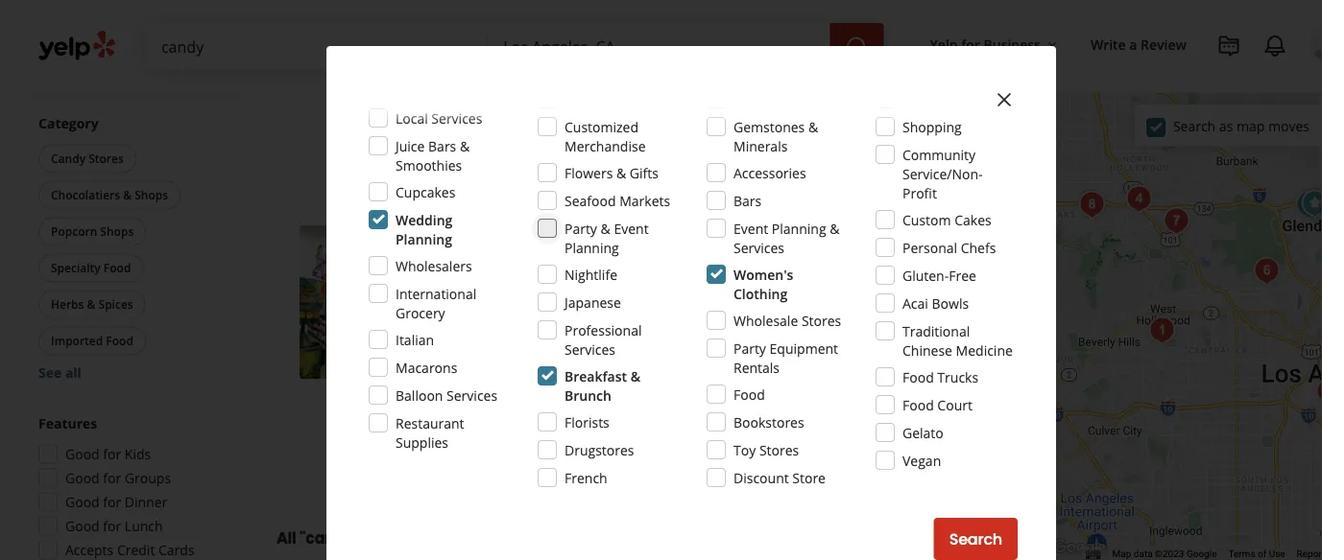 Task type: locate. For each thing, give the bounding box(es) containing it.
and up lady
[[689, 374, 713, 392]]

delivery
[[496, 149, 541, 165], [496, 458, 541, 474]]

keyboard shortcuts image
[[1086, 551, 1101, 560]]

good down good for kids
[[65, 470, 100, 488]]

0 vertical spatial curbside
[[656, 149, 705, 165]]

takeout down by.
[[576, 458, 621, 474]]

party up rentals
[[734, 340, 766, 358]]

of left use at the right of the page
[[1258, 549, 1267, 560]]

4.5 star rating image
[[477, 258, 580, 277]]

search for search as map moves
[[1174, 117, 1216, 135]]

2 vertical spatial takeout
[[576, 458, 621, 474]]

owned down wholesale stores
[[765, 344, 808, 362]]

tuesday's sweet shoppe image
[[1073, 186, 1112, 224]]

planning inside event planning & services
[[772, 219, 827, 238]]

until 6:00 pm
[[516, 317, 598, 335]]

0 vertical spatial of
[[959, 65, 972, 83]]

to up lol.
[[566, 374, 579, 392]]

gluten-free
[[903, 267, 977, 285]]

view left the community
[[863, 147, 899, 169]]

for up good for lunch
[[103, 494, 121, 512]]

candy stores inside 'link'
[[480, 288, 555, 304]]

services up juice bars & smoothies
[[432, 109, 482, 127]]

and down perfect
[[863, 84, 887, 102]]

takeout
[[108, 62, 158, 81], [576, 149, 621, 165], [576, 458, 621, 474]]

party inside party & event planning
[[565, 219, 597, 238]]

and for taffy
[[769, 393, 793, 411]]

google image
[[1048, 536, 1112, 561]]

pickup down bookstores
[[708, 458, 745, 474]]

1 vertical spatial party
[[734, 340, 766, 358]]

candy stores button up chocolatiers
[[38, 145, 136, 173]]

good up "accepts"
[[65, 518, 100, 536]]

specialty
[[51, 260, 101, 276]]

cupcakes
[[396, 183, 456, 201]]

2 view website from the top
[[863, 456, 964, 478]]

view left vegan
[[863, 456, 899, 478]]

16 checkmark v2 image down the passed
[[557, 458, 572, 473]]

popcorn shops
[[51, 224, 134, 240]]

for inside yelp for business button
[[962, 35, 980, 53]]

0 vertical spatial view website
[[863, 147, 964, 169]]

1 horizontal spatial it
[[679, 65, 687, 83]]

store
[[793, 469, 826, 487]]

for for lunch
[[103, 518, 121, 536]]

spices
[[98, 297, 133, 313]]

0 horizontal spatial candy stores button
[[38, 145, 136, 173]]

1 vertical spatial it
[[578, 412, 586, 431]]

that
[[598, 84, 624, 102]]

delivery down what at the left top
[[496, 149, 541, 165]]

1 horizontal spatial operated
[[701, 35, 759, 53]]

0 vertical spatial group
[[35, 114, 238, 383]]

juice bars & smoothies
[[396, 137, 470, 174]]

food up spices
[[104, 260, 131, 276]]

chefs
[[961, 239, 996, 257]]

0 vertical spatial until
[[516, 8, 544, 26]]

in up banana at bottom
[[673, 374, 685, 392]]

of right blend at the top right
[[959, 65, 972, 83]]

& inside chocolatiers & shops button
[[123, 187, 132, 203]]

tuesday's sweet shoppe image
[[1248, 252, 1286, 291]]

1 view website from the top
[[863, 147, 964, 169]]

0 vertical spatial candy stores
[[51, 151, 124, 167]]

0 vertical spatial shops
[[135, 187, 168, 203]]

1 vertical spatial bars
[[734, 192, 762, 210]]

0 horizontal spatial event
[[614, 219, 649, 238]]

bars
[[428, 137, 456, 155], [734, 192, 762, 210]]

0 vertical spatial party
[[565, 219, 597, 238]]

until up boutique
[[516, 8, 544, 26]]

takeout for until 6:00 pm
[[576, 458, 621, 474]]

1 website from the top
[[903, 147, 964, 169]]

0 vertical spatial to
[[579, 103, 591, 122]]

curbside pickup
[[656, 149, 745, 165], [656, 458, 745, 474]]

shops inside the popcorn shops button
[[100, 224, 134, 240]]

1 horizontal spatial search
[[1174, 117, 1216, 135]]

event down markets
[[614, 219, 649, 238]]

flavor factory candy image down moves
[[1296, 185, 1322, 223]]

you
[[614, 374, 638, 392]]

in right self
[[716, 65, 728, 83]]

0 horizontal spatial it
[[578, 412, 586, 431]]

1 vertical spatial curbside
[[656, 458, 705, 474]]

2 pm from the top
[[578, 317, 598, 335]]

1 horizontal spatial planning
[[565, 239, 619, 257]]

extra
[[884, 65, 916, 83]]

discount
[[734, 469, 789, 487]]

2 horizontal spatial operated
[[825, 344, 882, 362]]

food up my
[[903, 368, 934, 387]]

& inside party & event planning
[[601, 219, 611, 238]]

chocolatiers & shops
[[51, 187, 168, 203]]

0 vertical spatial view website link
[[844, 136, 982, 179]]

vegan
[[903, 452, 941, 470]]

1 delivery from the top
[[496, 149, 541, 165]]

curbside pickup down lady
[[656, 458, 745, 474]]

1 vertical spatial view website link
[[844, 445, 982, 488]]

planning up 4.5
[[565, 239, 619, 257]]

1 vertical spatial until
[[516, 317, 544, 335]]

means
[[627, 84, 669, 102]]

services up women's
[[734, 239, 785, 257]]

all "candy" results in los angeles, california
[[277, 528, 612, 549]]

0 vertical spatial view
[[863, 147, 899, 169]]

operated for women-owned & operated
[[608, 344, 666, 362]]

offers takeout
[[65, 62, 158, 81]]

website for "fun place to visit. you walk in and your just overwhelmed. luckily i didn't go in hungry lol. they have banana lady taffy and salt water taffy.... my favorite but i passed it by. we…"
[[903, 456, 964, 478]]

candy inside 'link'
[[480, 288, 516, 304]]

candy stores up chocolatiers
[[51, 151, 124, 167]]

flavor factory candy image up local on the left of page
[[300, 0, 454, 71]]

for up "good for groups" at bottom
[[103, 446, 121, 464]]

1 horizontal spatial party
[[734, 340, 766, 358]]

2 horizontal spatial owned
[[765, 344, 808, 362]]

for
[[962, 35, 980, 53], [103, 446, 121, 464], [103, 470, 121, 488], [103, 494, 121, 512], [103, 518, 121, 536]]

0 vertical spatial delivery
[[496, 149, 541, 165]]

it inside "fun place to visit. you walk in and your just overwhelmed. luckily i didn't go in hungry lol. they have banana lady taffy and salt water taffy.... my favorite but i passed it by. we…"
[[578, 412, 586, 431]]

16 checkmark v2 image
[[637, 149, 652, 164], [557, 458, 572, 473]]

1 horizontal spatial candy stores
[[480, 288, 555, 304]]

group containing category
[[35, 114, 238, 383]]

i up my
[[913, 374, 917, 392]]

acai
[[903, 294, 929, 313]]

1 vertical spatial website
[[903, 456, 964, 478]]

1 vertical spatial view
[[863, 456, 899, 478]]

services for local services
[[432, 109, 482, 127]]

french
[[565, 469, 608, 487]]

0 vertical spatial bars
[[428, 137, 456, 155]]

1 vertical spatial candy stores button
[[477, 287, 559, 306]]

minority-owned & operated
[[709, 344, 882, 362]]

1 pickup from the top
[[708, 149, 745, 165]]

1 vertical spatial flavor factory candy image
[[1296, 185, 1322, 223]]

previous image
[[307, 291, 330, 314]]

pm down japanese
[[578, 317, 598, 335]]

stores up discount store
[[760, 441, 799, 460]]

and for chili
[[863, 84, 887, 102]]

0 vertical spatial candy stores button
[[38, 145, 136, 173]]

16 chevron down v2 image
[[1045, 37, 1060, 53]]

search for search
[[950, 529, 1003, 551]]

shops down chocolatiers & shops button
[[100, 224, 134, 240]]

fugetsu do image
[[1314, 347, 1322, 386]]

2 horizontal spatial and
[[863, 84, 887, 102]]

it
[[679, 65, 687, 83], [578, 412, 586, 431]]

offers
[[65, 62, 104, 81]]

use
[[1269, 549, 1286, 560]]

accepts credit cards
[[65, 542, 195, 560]]

0 horizontal spatial shops
[[100, 224, 134, 240]]

view website down gelato
[[863, 456, 964, 478]]

0 horizontal spatial candy stores
[[51, 151, 124, 167]]

food for food court
[[903, 396, 934, 414]]

2 view from the top
[[863, 456, 899, 478]]

it left self
[[679, 65, 687, 83]]

good up good for lunch
[[65, 494, 100, 512]]

0 vertical spatial search
[[1174, 117, 1216, 135]]

group
[[35, 114, 238, 383], [33, 414, 238, 561]]

services inside event planning & services
[[734, 239, 785, 257]]

3 good from the top
[[65, 494, 100, 512]]

candy inside "flavor factory candy prides it self in giving candy the perfect extra blend of flavor. whether that means mixing candy with spices, chili and chamoy or what we like to call "our…"
[[594, 65, 633, 83]]

in inside "flavor factory candy prides it self in giving candy the perfect extra blend of flavor. whether that means mixing candy with spices, chili and chamoy or what we like to call "our…"
[[716, 65, 728, 83]]

candy up "that"
[[594, 65, 633, 83]]

view website link for water
[[844, 445, 982, 488]]

good down features
[[65, 446, 100, 464]]

candy stores down 4.5 star rating image
[[480, 288, 555, 304]]

0 vertical spatial 16 checkmark v2 image
[[637, 149, 652, 164]]

0 vertical spatial flavor factory candy image
[[300, 0, 454, 71]]

curbside up markets
[[656, 149, 705, 165]]

operated up you
[[608, 344, 666, 362]]

1 vertical spatial i
[[523, 412, 526, 431]]

and inside "flavor factory candy prides it self in giving candy the perfect extra blend of flavor. whether that means mixing candy with spices, chili and chamoy or what we like to call "our…"
[[863, 84, 887, 102]]

1 horizontal spatial 16 checkmark v2 image
[[637, 149, 652, 164]]

1 vertical spatial curbside pickup
[[656, 458, 745, 474]]

for for groups
[[103, 470, 121, 488]]

2 vertical spatial and
[[769, 393, 793, 411]]

owned up the prides
[[642, 35, 685, 53]]

1 horizontal spatial i
[[913, 374, 917, 392]]

search inside 'button'
[[950, 529, 1003, 551]]

next image
[[423, 291, 446, 314]]

website for "flavor factory candy prides it self in giving candy the perfect extra blend of flavor. whether that means mixing candy with spices, chili and chamoy or what we like to call "our…"
[[903, 147, 964, 169]]

good for kids
[[65, 446, 151, 464]]

i right but
[[523, 412, 526, 431]]

until up women-
[[516, 317, 544, 335]]

1 vertical spatial takeout
[[576, 149, 621, 165]]

view website for or
[[863, 147, 964, 169]]

candy up with
[[771, 65, 808, 83]]

candy stores button down 4.5 star rating image
[[477, 287, 559, 306]]

1 vertical spatial 16 checkmark v2 image
[[557, 458, 572, 473]]

stores inside 'link'
[[519, 288, 555, 304]]

flavor factory candy image
[[1296, 185, 1322, 223]]

cocoa & candy image
[[1120, 180, 1159, 218]]

dogs allowed
[[65, 38, 150, 57]]

close image
[[993, 88, 1016, 111]]

blend
[[920, 65, 955, 83]]

1 vertical spatial shops
[[100, 224, 134, 240]]

1 vertical spatial of
[[1258, 549, 1267, 560]]

0 vertical spatial curbside pickup
[[656, 149, 745, 165]]

1 horizontal spatial candy stores button
[[477, 287, 559, 306]]

breakfast & brunch
[[565, 367, 641, 405]]

0 horizontal spatial operated
[[608, 344, 666, 362]]

write
[[1091, 35, 1126, 53]]

1 horizontal spatial and
[[769, 393, 793, 411]]

0 vertical spatial i
[[913, 374, 917, 392]]

juice
[[396, 137, 425, 155]]

like
[[554, 103, 575, 122]]

& inside juice bars & smoothies
[[460, 137, 470, 155]]

2 pickup from the top
[[708, 458, 745, 474]]

planning for event
[[772, 219, 827, 238]]

curbside down banana at bottom
[[656, 458, 705, 474]]

good for lunch
[[65, 518, 163, 536]]

1 vertical spatial search
[[950, 529, 1003, 551]]

food
[[104, 260, 131, 276], [106, 333, 133, 349], [903, 368, 934, 387], [734, 386, 765, 404], [903, 396, 934, 414]]

stores down 4.5 star rating image
[[519, 288, 555, 304]]

1 horizontal spatial candy
[[771, 65, 808, 83]]

shops
[[135, 187, 168, 203], [100, 224, 134, 240]]

herbs
[[51, 297, 84, 313]]

and up bookstores
[[769, 393, 793, 411]]

stores
[[89, 151, 124, 167], [519, 288, 555, 304], [802, 312, 842, 330], [760, 441, 799, 460]]

operated up the overwhelmed.
[[825, 344, 882, 362]]

food trucks
[[903, 368, 979, 387]]

perfect
[[836, 65, 881, 83]]

pm right the 9:00
[[578, 8, 598, 26]]

reviews)
[[641, 257, 693, 276]]

planning inside wedding planning
[[396, 230, 452, 248]]

bars down 'accessories'
[[734, 192, 762, 210]]

food up gelato
[[903, 396, 934, 414]]

0 horizontal spatial and
[[689, 374, 713, 392]]

good
[[65, 446, 100, 464], [65, 470, 100, 488], [65, 494, 100, 512], [65, 518, 100, 536]]

whether
[[541, 84, 595, 102]]

services down professional
[[565, 340, 616, 359]]

0 horizontal spatial 16 checkmark v2 image
[[557, 458, 572, 473]]

2 until from the top
[[516, 317, 544, 335]]

party inside party equipment rentals
[[734, 340, 766, 358]]

cakes
[[955, 211, 992, 229]]

0 horizontal spatial bars
[[428, 137, 456, 155]]

for down good for kids
[[103, 470, 121, 488]]

0 horizontal spatial of
[[959, 65, 972, 83]]

& inside herbs & spices "button"
[[87, 297, 95, 313]]

services for balloon services
[[447, 387, 498, 405]]

shopping
[[903, 118, 962, 136]]

"flavor factory candy prides it self in giving candy the perfect extra blend of flavor. whether that means mixing candy with spices, chili and chamoy or what we like to call "our…"
[[498, 65, 972, 122]]

2 horizontal spatial planning
[[772, 219, 827, 238]]

to left 'call'
[[579, 103, 591, 122]]

website down shopping at the right
[[903, 147, 964, 169]]

1 view website link from the top
[[844, 136, 982, 179]]

2 good from the top
[[65, 470, 100, 488]]

allowed
[[100, 38, 150, 57]]

stores up equipment
[[802, 312, 842, 330]]

bars up smoothies
[[428, 137, 456, 155]]

food for food
[[734, 386, 765, 404]]

didn't
[[920, 374, 956, 392]]

chamoy
[[890, 84, 940, 102]]

0 vertical spatial it
[[679, 65, 687, 83]]

1 vertical spatial pm
[[578, 317, 598, 335]]

just
[[748, 374, 771, 392]]

& inside the 'breakfast & brunch'
[[631, 367, 641, 386]]

services left "fun
[[447, 387, 498, 405]]

1 horizontal spatial shops
[[135, 187, 168, 203]]

16 checkmark v2 image for takeout
[[557, 458, 572, 473]]

services inside 'professional services'
[[565, 340, 616, 359]]

professional services
[[565, 321, 642, 359]]

google
[[1187, 549, 1217, 560]]

takeout down allowed
[[108, 62, 158, 81]]

operated for locally owned & operated
[[701, 35, 759, 53]]

1 vertical spatial candy
[[718, 84, 755, 102]]

0 horizontal spatial party
[[565, 219, 597, 238]]

planning down wedding
[[396, 230, 452, 248]]

1 vertical spatial view website
[[863, 456, 964, 478]]

imported food
[[51, 333, 133, 349]]

food for food trucks
[[903, 368, 934, 387]]

shops right chocolatiers
[[135, 187, 168, 203]]

flavor factory candy image
[[300, 0, 454, 71], [1296, 185, 1322, 223]]

&
[[688, 35, 698, 53], [809, 118, 818, 136], [460, 137, 470, 155], [617, 164, 626, 182], [123, 187, 132, 203], [601, 219, 611, 238], [830, 219, 840, 238], [87, 297, 95, 313], [595, 344, 605, 362], [811, 344, 821, 362], [631, 367, 641, 386]]

0 vertical spatial pm
[[578, 8, 598, 26]]

©2023
[[1155, 549, 1185, 560]]

1 vertical spatial to
[[566, 374, 579, 392]]

report
[[1297, 549, 1322, 560]]

for right yelp
[[962, 35, 980, 53]]

slideshow element
[[300, 226, 454, 380]]

it left by.
[[578, 412, 586, 431]]

website down gelato
[[903, 456, 964, 478]]

1 horizontal spatial owned
[[642, 35, 685, 53]]

info icon image
[[765, 36, 780, 51], [765, 36, 780, 51]]

for down the good for dinner
[[103, 518, 121, 536]]

food inside button
[[104, 260, 131, 276]]

1 vertical spatial pickup
[[708, 458, 745, 474]]

0 vertical spatial and
[[863, 84, 887, 102]]

2 event from the left
[[734, 219, 769, 238]]

food down spices
[[106, 333, 133, 349]]

owned for minority-
[[765, 344, 808, 362]]

party down seafood
[[565, 219, 597, 238]]

custom
[[903, 211, 951, 229]]

& inside "gemstones & minerals"
[[809, 118, 818, 136]]

1 horizontal spatial flavor factory candy image
[[1296, 185, 1322, 223]]

16 checkmark v2 image up markets
[[637, 149, 652, 164]]

stores inside group
[[89, 151, 124, 167]]

supplies
[[396, 434, 449, 452]]

it inside "flavor factory candy prides it self in giving candy the perfect extra blend of flavor. whether that means mixing candy with spices, chili and chamoy or what we like to call "our…"
[[679, 65, 687, 83]]

1 horizontal spatial event
[[734, 219, 769, 238]]

"fun
[[498, 374, 526, 392]]

0 horizontal spatial search
[[950, 529, 1003, 551]]

1 good from the top
[[65, 446, 100, 464]]

candy down giving at top right
[[718, 84, 755, 102]]

grocery
[[396, 304, 445, 322]]

women-
[[496, 344, 549, 362]]

event inside party & event planning
[[614, 219, 649, 238]]

0 vertical spatial website
[[903, 147, 964, 169]]

1 view from the top
[[863, 147, 899, 169]]

in left los
[[420, 528, 435, 549]]

owned down 6:00
[[549, 344, 592, 362]]

view website link down gelato
[[844, 445, 982, 488]]

locally owned & operated
[[596, 35, 759, 53]]

0 vertical spatial takeout
[[108, 62, 158, 81]]

16 boutique v2 image
[[477, 37, 492, 52]]

takeout for until 9:00 pm
[[576, 149, 621, 165]]

restaurant supplies
[[396, 414, 464, 452]]

user actions element
[[915, 24, 1322, 142]]

stores up chocolatiers & shops
[[89, 151, 124, 167]]

1 vertical spatial group
[[33, 414, 238, 561]]

view website link up profit
[[844, 136, 982, 179]]

candy down 4.5 star rating image
[[480, 288, 516, 304]]

banana
[[650, 393, 704, 411]]

takeout down customized
[[576, 149, 621, 165]]

taffy
[[737, 393, 765, 411]]

view for chamoy
[[863, 147, 899, 169]]

1 vertical spatial candy stores
[[480, 288, 555, 304]]

mixing
[[673, 84, 715, 102]]

and
[[863, 84, 887, 102], [689, 374, 713, 392], [769, 393, 793, 411]]

4 good from the top
[[65, 518, 100, 536]]

pickup down gemstones
[[708, 149, 745, 165]]

with
[[759, 84, 786, 102]]

view website up profit
[[863, 147, 964, 169]]

food down rentals
[[734, 386, 765, 404]]

0 horizontal spatial planning
[[396, 230, 452, 248]]

2 delivery from the top
[[496, 458, 541, 474]]

2 website from the top
[[903, 456, 964, 478]]

event up women's
[[734, 219, 769, 238]]

of inside "flavor factory candy prides it self in giving candy the perfect extra blend of flavor. whether that means mixing candy with spices, chili and chamoy or what we like to call "our…"
[[959, 65, 972, 83]]

2 view website link from the top
[[844, 445, 982, 488]]

0 horizontal spatial owned
[[549, 344, 592, 362]]

delivery down but
[[496, 458, 541, 474]]

planning up women's
[[772, 219, 827, 238]]

search
[[1174, 117, 1216, 135], [950, 529, 1003, 551]]

1 event from the left
[[614, 219, 649, 238]]

what
[[498, 103, 529, 122]]

japanese
[[565, 293, 621, 312]]

None search field
[[146, 23, 888, 69]]

operated for minority-owned & operated
[[825, 344, 882, 362]]

kids
[[125, 446, 151, 464]]

balloon services
[[396, 387, 498, 405]]

curbside pickup down mixing
[[656, 149, 745, 165]]

candy
[[771, 65, 808, 83], [718, 84, 755, 102]]

delivery for "flavor factory candy prides it self in giving candy the perfect extra blend of flavor. whether that means mixing candy with spices, chili and chamoy or what we like to call "our…"
[[496, 149, 541, 165]]

0 vertical spatial pickup
[[708, 149, 745, 165]]

0 horizontal spatial i
[[523, 412, 526, 431]]

1 vertical spatial delivery
[[496, 458, 541, 474]]

call
[[595, 103, 616, 122]]

operated up giving at top right
[[701, 35, 759, 53]]

free
[[949, 267, 977, 285]]



Task type: describe. For each thing, give the bounding box(es) containing it.
shops inside chocolatiers & shops button
[[135, 187, 168, 203]]

cards
[[158, 542, 195, 560]]

to inside "fun place to visit. you walk in and your just overwhelmed. luckily i didn't go in hungry lol. they have banana lady taffy and salt water taffy.... my favorite but i passed it by. we…"
[[566, 374, 579, 392]]

restaurant
[[396, 414, 464, 433]]

flavor.
[[498, 84, 537, 102]]

planning for wedding
[[396, 230, 452, 248]]

acai bowls
[[903, 294, 969, 313]]

we…"
[[611, 412, 647, 431]]

in up but
[[498, 393, 509, 411]]

& inside event planning & services
[[830, 219, 840, 238]]

a
[[1130, 35, 1138, 53]]

"fun place to visit. you walk in and your just overwhelmed. luckily i didn't go in hungry lol. they have banana lady taffy and salt water taffy.... my favorite but i passed it by. we…"
[[498, 374, 978, 431]]

go
[[960, 374, 975, 392]]

traditional chinese medicine
[[903, 322, 1013, 360]]

services for professional services
[[565, 340, 616, 359]]

local
[[396, 109, 428, 127]]

for for kids
[[103, 446, 121, 464]]

gluten-
[[903, 267, 949, 285]]

outdoor
[[65, 14, 119, 33]]

good for dinner
[[65, 494, 167, 512]]

imported food button
[[38, 327, 146, 356]]

dogs
[[65, 38, 97, 57]]

1 pm from the top
[[578, 8, 598, 26]]

wedding planning
[[396, 211, 453, 248]]

for for business
[[962, 35, 980, 53]]

projects image
[[1218, 35, 1241, 58]]

los
[[438, 528, 463, 549]]

balloon
[[396, 387, 443, 405]]

party equipment rentals
[[734, 340, 838, 377]]

food court
[[903, 396, 973, 414]]

search dialog
[[0, 0, 1322, 561]]

women's
[[734, 266, 794, 284]]

map
[[1237, 117, 1265, 135]]

yelp
[[930, 35, 958, 53]]

women-owned & operated
[[496, 344, 666, 362]]

candy warehouse
[[477, 226, 649, 252]]

passed
[[530, 412, 574, 431]]

customized merchandise
[[565, 118, 646, 155]]

candy warehouse image
[[300, 226, 454, 380]]

salt
[[796, 393, 818, 411]]

owned for locally
[[642, 35, 685, 53]]

1 horizontal spatial of
[[1258, 549, 1267, 560]]

flowers
[[565, 164, 613, 182]]

minority-
[[709, 344, 765, 362]]

view website link for or
[[844, 136, 982, 179]]

event inside event planning & services
[[734, 219, 769, 238]]

butcher
[[903, 90, 952, 108]]

good for good for groups
[[65, 470, 100, 488]]

women's clothing
[[734, 266, 794, 303]]

view for salt
[[863, 456, 899, 478]]

italian
[[396, 331, 434, 349]]

2 curbside from the top
[[656, 458, 705, 474]]

see
[[38, 364, 62, 382]]

owned for women-
[[549, 344, 592, 362]]

group containing features
[[33, 414, 238, 561]]

1 curbside from the top
[[656, 149, 705, 165]]

good for good for kids
[[65, 446, 100, 464]]

groups
[[125, 470, 171, 488]]

6:00
[[548, 317, 574, 335]]

notifications image
[[1264, 35, 1287, 58]]

candy down category
[[51, 151, 86, 167]]

delivery for "fun place to visit. you walk in and your just overwhelmed. luckily i didn't go in hungry lol. they have banana lady taffy and salt water taffy.... my favorite but i passed it by. we…"
[[496, 458, 541, 474]]

0 horizontal spatial candy
[[718, 84, 755, 102]]

party for party & event planning
[[565, 219, 597, 238]]

toy stores
[[734, 441, 799, 460]]

lol.
[[561, 393, 579, 411]]

bars inside juice bars & smoothies
[[428, 137, 456, 155]]

all
[[277, 528, 296, 549]]

toothsome chocolate emporium and savory feast kitchen image
[[1158, 202, 1196, 241]]

california
[[536, 528, 612, 549]]

drugstores
[[565, 441, 634, 460]]

16 speech v2 image
[[477, 376, 492, 391]]

search image
[[846, 36, 869, 59]]

0 horizontal spatial flavor factory candy image
[[300, 0, 454, 71]]

1 until from the top
[[516, 8, 544, 26]]

jack's candy image
[[1310, 373, 1322, 412]]

terms
[[1229, 549, 1256, 560]]

write a review link
[[1083, 27, 1195, 61]]

smoothies
[[396, 156, 462, 174]]

for for dinner
[[103, 494, 121, 512]]

16 locally owned v2 image
[[577, 37, 592, 52]]

lunch
[[125, 518, 163, 536]]

wholesale stores
[[734, 312, 842, 330]]

to inside "flavor factory candy prides it self in giving candy the perfect extra blend of flavor. whether that means mixing candy with spices, chili and chamoy or what we like to call "our…"
[[579, 103, 591, 122]]

we
[[532, 103, 550, 122]]

map region
[[1003, 0, 1322, 561]]

minerals
[[734, 137, 788, 155]]

locally
[[596, 35, 638, 53]]

herbs & spices button
[[38, 291, 146, 319]]

brunch
[[565, 387, 612, 405]]

view website for water
[[863, 456, 964, 478]]

16 checkmark v2 image
[[557, 149, 572, 164]]

2 curbside pickup from the top
[[656, 458, 745, 474]]

0 vertical spatial candy
[[771, 65, 808, 83]]

party for party equipment rentals
[[734, 340, 766, 358]]

personal
[[903, 239, 958, 257]]

lady
[[708, 393, 734, 411]]

good for groups
[[65, 470, 171, 488]]

moves
[[1269, 117, 1310, 135]]

giving
[[731, 65, 768, 83]]

visit.
[[582, 374, 611, 392]]

candy up 4.5 star rating image
[[477, 226, 536, 252]]

1 curbside pickup from the top
[[656, 149, 745, 165]]

good for good for lunch
[[65, 518, 100, 536]]

overwhelmed.
[[774, 374, 864, 392]]

merchandise
[[565, 137, 646, 155]]

hungry
[[513, 393, 557, 411]]

chinese
[[903, 341, 953, 360]]

category
[[38, 114, 99, 133]]

terms of use
[[1229, 549, 1286, 560]]

see all button
[[38, 364, 82, 382]]

1 horizontal spatial bars
[[734, 192, 762, 210]]

good for good for dinner
[[65, 494, 100, 512]]

läderach chocolatiers suisse image
[[1290, 186, 1322, 224]]

specialty food
[[51, 260, 131, 276]]

breakfast
[[565, 367, 627, 386]]

gemstones & minerals
[[734, 118, 818, 155]]

specialty food button
[[38, 254, 143, 283]]

popcorn
[[51, 224, 97, 240]]

planning inside party & event planning
[[565, 239, 619, 257]]

angeles,
[[466, 528, 533, 549]]

food inside button
[[106, 333, 133, 349]]

features
[[38, 415, 97, 433]]

luckily
[[867, 374, 910, 392]]

(239
[[611, 257, 638, 276]]

self
[[691, 65, 713, 83]]

sockerbit image
[[1143, 312, 1182, 350]]

16 checkmark v2 image for curbside pickup
[[637, 149, 652, 164]]

candy warehouse link
[[477, 226, 649, 252]]

1 vertical spatial and
[[689, 374, 713, 392]]

chocolatiers & shops button
[[38, 181, 181, 210]]



Task type: vqa. For each thing, say whether or not it's contained in the screenshot.
the Irvine,
no



